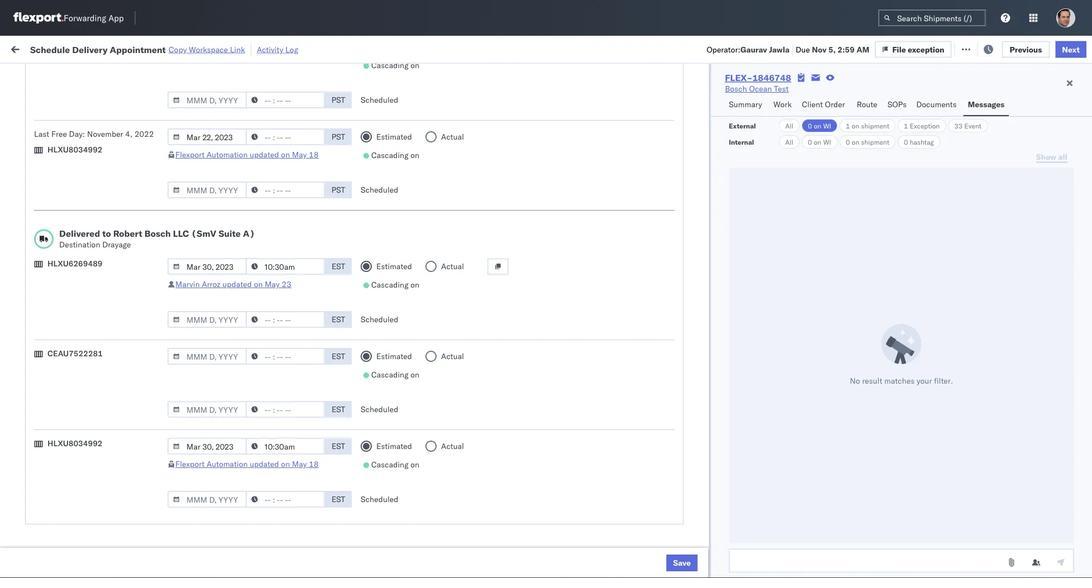 Task type: describe. For each thing, give the bounding box(es) containing it.
flex-1846748 link
[[725, 72, 791, 83]]

schedule delivery appointment button for 11:30 pm est, jan 23, 2023
[[26, 357, 137, 369]]

confirm for 7:00 pm est, dec 23, 2022
[[26, 283, 54, 293]]

by:
[[40, 68, 51, 78]]

forwarding
[[64, 13, 106, 23]]

am for fifth schedule pickup from los angeles, ca button from the top of the page
[[213, 333, 226, 343]]

flex-2130387 for schedule delivery appointment
[[667, 358, 725, 367]]

3 2130387 from the top
[[691, 431, 725, 441]]

2 ceau7522281, hlxu6269489, hlxu8034992 from the top
[[746, 136, 919, 146]]

suite
[[219, 228, 241, 239]]

confirm pickup from los angeles, ca
[[26, 283, 159, 293]]

1889466 for schedule pickup from los angeles, ca
[[691, 235, 725, 245]]

confirm pickup from rotterdam, netherlands link
[[26, 498, 173, 521]]

2 ocean fcl from the top
[[370, 137, 409, 146]]

3 test123456 from the top
[[825, 161, 872, 171]]

schedule delivery appointment link for 2:59 am est, dec 14, 2022
[[26, 258, 137, 269]]

1 maeu9408431 from the top
[[825, 382, 881, 392]]

mode
[[370, 91, 387, 100]]

est, down 2:59 am est, jan 25, 2023
[[232, 431, 249, 441]]

gaurav for schedule pickup from los angeles, ca
[[976, 112, 1001, 122]]

filtered
[[11, 68, 38, 78]]

-- : -- -- text field for 4th mmm d, yyyy text box from the top
[[246, 438, 325, 455]]

maeu9736123
[[825, 333, 881, 343]]

wi for 0
[[823, 138, 832, 146]]

pickup for 3rd schedule pickup from los angeles, ca button from the bottom of the page
[[61, 234, 85, 244]]

message (0)
[[162, 43, 208, 53]]

estimated for hlxu6269489
[[376, 261, 412, 271]]

2 vertical spatial documents
[[124, 431, 165, 441]]

activity log button
[[257, 42, 298, 56]]

next
[[1062, 44, 1080, 54]]

flex-1846748 for fourth schedule pickup from los angeles, ca button from the bottom
[[667, 186, 725, 195]]

1 cascading on from the top
[[371, 60, 420, 70]]

1662119
[[691, 407, 725, 417]]

my work
[[11, 40, 61, 56]]

2 customs from the top
[[53, 431, 84, 441]]

pst for flexport automation updated on may 18 button corresponding to pst's mmm d, yyyy text box
[[332, 185, 345, 195]]

los for 6th schedule pickup from los angeles, ca button
[[105, 406, 118, 416]]

1 karl from the top
[[623, 431, 638, 441]]

delivery down confirm pickup from rotterdam, netherlands
[[56, 529, 85, 539]]

client
[[802, 99, 823, 109]]

3 flex-2130384 from the top
[[667, 554, 725, 564]]

filter.
[[934, 376, 953, 386]]

(smv
[[191, 228, 216, 239]]

batch action
[[1030, 43, 1079, 53]]

agen
[[1077, 358, 1092, 367]]

operator: gaurav jawla
[[707, 44, 790, 54]]

9:00
[[194, 309, 211, 318]]

1889466 for confirm pickup from los angeles, ca
[[691, 284, 725, 294]]

2 account from the top
[[585, 554, 614, 564]]

1889466 for schedule delivery appointment
[[691, 259, 725, 269]]

0 vertical spatial jawla
[[769, 44, 790, 54]]

arroz
[[202, 279, 221, 289]]

33
[[955, 121, 963, 130]]

workspace
[[189, 44, 228, 54]]

robert
[[113, 228, 142, 239]]

2:59 am est, jan 25, 2023
[[194, 407, 294, 417]]

updated for hlxu6269489
[[223, 279, 252, 289]]

copy workspace link button
[[169, 44, 245, 54]]

pickup for first schedule pickup from los angeles, ca button from the top of the page
[[61, 111, 85, 121]]

due
[[796, 44, 810, 54]]

13 fcl from the top
[[395, 431, 409, 441]]

external
[[729, 121, 756, 130]]

1 cascading from the top
[[371, 60, 409, 70]]

10 fcl from the top
[[395, 358, 409, 367]]

6 ocean fcl from the top
[[370, 259, 409, 269]]

jan left 28,
[[251, 431, 263, 441]]

est, left feb
[[228, 505, 245, 515]]

2 ceau7522281, from the top
[[746, 136, 803, 146]]

delivered to robert bosch llc (smv suite a) destination drayage
[[59, 228, 255, 249]]

3 edt, from the top
[[228, 161, 245, 171]]

15 ocean fcl from the top
[[370, 481, 409, 490]]

dec for confirm pickup from los angeles, ca
[[246, 284, 261, 294]]

8 fcl from the top
[[395, 309, 409, 318]]

2130387 for schedule delivery appointment
[[691, 358, 725, 367]]

3 schedule pickup from los angeles, ca button from the top
[[26, 185, 163, 197]]

2 maeu9408431 from the top
[[825, 530, 881, 540]]

1 integration test account - karl lagerfeld from the top
[[528, 431, 673, 441]]

forwarding app
[[64, 13, 124, 23]]

2 scheduled from the top
[[361, 185, 398, 195]]

schedule pickup from rotterdam, netherlands for flex-2130387
[[26, 376, 145, 397]]

est, up the 2:00 am est, feb 3, 2023
[[227, 481, 244, 490]]

8 resize handle column header from the left
[[806, 87, 819, 578]]

est, up marvin arroz updated on may 23 button at the left of the page
[[228, 259, 245, 269]]

2:59 am est, jan 13, 2023
[[194, 333, 294, 343]]

est, down 2:59 am est, jan 13, 2023
[[232, 358, 249, 367]]

0 vertical spatial may
[[292, 150, 307, 159]]

1 mmm d, yyyy text field from the top
[[168, 92, 247, 108]]

3 schedule pickup from los angeles, ca from the top
[[26, 185, 163, 195]]

3 ceau7522281, from the top
[[746, 161, 803, 171]]

2:59 for first schedule pickup from los angeles, ca button from the top of the page
[[194, 112, 211, 122]]

flexport automation updated on may 18 button for est
[[175, 459, 319, 469]]

estimated for hlxu8034992
[[376, 441, 412, 451]]

cascading on for hlxu6269489
[[371, 280, 420, 290]]

hlxu6269489
[[47, 259, 102, 268]]

work button
[[769, 94, 798, 116]]

filtered by:
[[11, 68, 51, 78]]

5 2130387 from the top
[[691, 530, 725, 540]]

origin
[[1053, 358, 1075, 367]]

14, for schedule delivery appointment
[[263, 259, 275, 269]]

matches
[[885, 376, 915, 386]]

previous button
[[1002, 41, 1050, 58]]

jaehyung choi - test origin agen
[[976, 358, 1092, 367]]

3 flex-2130387 from the top
[[667, 431, 725, 441]]

day:
[[69, 129, 85, 139]]

8:30 for schedule delivery appointment
[[194, 456, 211, 466]]

deadline button
[[189, 89, 311, 100]]

11:30 for 11:30 pm est, jan 28, 2023
[[194, 431, 216, 441]]

1 estimated from the top
[[376, 132, 412, 142]]

6 schedule pickup from los angeles, ca button from the top
[[26, 406, 163, 418]]

Search Work text field
[[717, 40, 839, 57]]

bosch ocean test link
[[725, 83, 789, 94]]

2 upload customs clearance documents from the top
[[26, 431, 165, 441]]

4 schedule pickup from los angeles, ca from the top
[[26, 234, 163, 244]]

9 resize handle column header from the left
[[957, 87, 971, 578]]

16 ocean fcl from the top
[[370, 505, 409, 515]]

1 fcl from the top
[[395, 112, 409, 122]]

4 mmm d, yyyy text field from the top
[[168, 438, 247, 455]]

jan up feb
[[246, 481, 258, 490]]

schedule pickup from los angeles, ca link for 3rd schedule pickup from los angeles, ca button from the bottom of the page
[[26, 234, 163, 245]]

track
[[296, 43, 314, 53]]

container numbers button
[[740, 84, 808, 104]]

shipment for 1 on shipment
[[861, 121, 890, 130]]

3 mmm d, yyyy text field from the top
[[168, 348, 247, 365]]

flexport. image
[[13, 12, 64, 23]]

rotterdam, for 2:00 am est, feb 3, 2023
[[101, 499, 140, 509]]

est, right arroz
[[227, 284, 244, 294]]

documents inside button
[[917, 99, 957, 109]]

bookings
[[528, 333, 560, 343]]

1 for 1 on shipment
[[846, 121, 850, 130]]

2 cascading from the top
[[371, 150, 409, 160]]

1 confirm delivery from the top
[[26, 308, 85, 318]]

marvin
[[175, 279, 200, 289]]

schedule pickup from rotterdam, netherlands button for flex-2130387
[[26, 376, 173, 399]]

estimated for ceau7522281
[[376, 351, 412, 361]]

-- : -- -- text field for mmm d, yyyy text box corresponding to flexport automation updated on may 18 button for est
[[246, 491, 325, 508]]

to
[[102, 228, 111, 239]]

flex-1893174
[[667, 333, 725, 343]]

delivery down forwarding app
[[72, 44, 108, 55]]

1 est from the top
[[332, 261, 345, 271]]

drayage
[[102, 240, 131, 249]]

3,
[[262, 505, 269, 515]]

23, for 2023
[[265, 358, 277, 367]]

1 actual from the top
[[441, 132, 464, 142]]

los for fourth schedule pickup from los angeles, ca button from the bottom
[[105, 185, 118, 195]]

my
[[11, 40, 29, 56]]

5, for first schedule pickup from los angeles, ca button from the top of the page
[[264, 112, 271, 122]]

-- : -- -- text field for flexport automation updated on may 18 button corresponding to pst's mmm d, yyyy text box
[[246, 182, 325, 198]]

3 ceau7522281, hlxu6269489, hlxu8034992 from the top
[[746, 161, 919, 171]]

1 ceau7522281, from the top
[[746, 112, 803, 121]]

4 fcl from the top
[[395, 186, 409, 195]]

order
[[825, 99, 845, 109]]

due nov 5, 2:59 am
[[796, 44, 870, 54]]

0 vertical spatial -
[[1029, 358, 1034, 367]]

choi
[[1011, 358, 1027, 367]]

16 fcl from the top
[[395, 505, 409, 515]]

3 resize handle column header from the left
[[351, 87, 364, 578]]

14 fcl from the top
[[395, 456, 409, 466]]

appointment for 8:30 pm est, jan 30, 2023
[[91, 455, 137, 465]]

import work
[[94, 43, 141, 53]]

1 upload customs clearance documents from the top
[[26, 210, 165, 219]]

11:30 pm est, jan 28, 2023
[[194, 431, 299, 441]]

1 test123456 from the top
[[825, 112, 872, 122]]

mbl/mawb numbers button
[[819, 89, 959, 100]]

pm up the 2:00 am est, feb 3, 2023
[[213, 481, 225, 490]]

workitem
[[12, 91, 42, 100]]

dec for schedule pickup from los angeles, ca
[[247, 235, 261, 245]]

pickup for fifth schedule pickup from los angeles, ca button from the top of the page
[[61, 333, 85, 342]]

feb
[[247, 505, 260, 515]]

9 ocean fcl from the top
[[370, 333, 409, 343]]

documents button
[[912, 94, 964, 116]]

updated for hlxu8034992
[[250, 459, 279, 469]]

marvin arroz updated on may 23 button
[[175, 279, 291, 289]]

pickup for confirm pickup from los angeles, ca button
[[56, 283, 80, 293]]

2023 for 11:30 pm est, jan 23, 2023's 'schedule delivery appointment' link
[[279, 358, 299, 367]]

am for the confirm pickup from rotterdam, netherlands button in the left bottom of the page
[[213, 505, 226, 515]]

upload for 1st upload customs clearance documents link from the top
[[26, 210, 51, 219]]

last free day: november 4, 2022
[[34, 129, 154, 139]]

deadline
[[194, 91, 221, 100]]

23, for 2022
[[262, 284, 275, 294]]

internal
[[729, 138, 754, 146]]

mbl/mawb numbers
[[825, 91, 893, 100]]

4,
[[125, 129, 133, 139]]

1 vertical spatial flexport
[[449, 333, 478, 343]]

cascading for hlxu6269489
[[371, 280, 409, 290]]

2130387 for schedule pickup from rotterdam, netherlands
[[691, 382, 725, 392]]

18 for est
[[309, 459, 319, 469]]

schedule delivery appointment for 11:30 pm est, jan 23, 2023
[[26, 357, 137, 367]]

2:59 am edt, nov 5, 2022 for first schedule pickup from los angeles, ca button from the top of the page
[[194, 112, 292, 122]]

13,
[[261, 333, 273, 343]]

-- : -- -- text field for second mmm d, yyyy text field from the top of the page
[[246, 258, 325, 275]]

all for internal
[[785, 138, 794, 146]]

1 netherlands from the top
[[26, 387, 69, 397]]

1 schedule pickup from los angeles, ca from the top
[[26, 111, 163, 121]]

schedule delivery appointment for 8:30 pm est, jan 30, 2023
[[26, 455, 137, 465]]

5 schedule pickup from los angeles, ca button from the top
[[26, 332, 163, 344]]

2 edt, from the top
[[228, 137, 245, 146]]

mmm d, yyyy text field for marvin arroz updated on may 23 button at the left of the page
[[168, 311, 247, 328]]

scheduled for hlxu8034992
[[361, 494, 398, 504]]

6 resize handle column header from the left
[[630, 87, 643, 578]]

2 est from the top
[[332, 314, 345, 324]]

25,
[[261, 407, 273, 417]]

netherlands for 8:30 pm est, jan 30, 2023
[[26, 486, 69, 495]]

2130384 for schedule pickup from rotterdam, netherlands
[[691, 481, 725, 490]]

2 schedule pickup from los angeles, ca from the top
[[26, 136, 163, 146]]

4 est from the top
[[332, 404, 345, 414]]

flex-2130384 for schedule delivery appointment
[[667, 456, 725, 466]]

appointment for 2:59 am edt, nov 5, 2022
[[91, 161, 137, 170]]

flex-1662119
[[667, 407, 725, 417]]

5, for fourth schedule pickup from los angeles, ca button from the bottom
[[264, 186, 271, 195]]

1 account from the top
[[585, 431, 614, 441]]

5 ocean fcl from the top
[[370, 210, 409, 220]]

next button
[[1056, 41, 1087, 58]]

11 fcl from the top
[[395, 382, 409, 392]]

hlxu6269489, for 5th schedule pickup from los angeles, ca button from the bottom
[[805, 136, 862, 146]]

8 ocean fcl from the top
[[370, 309, 409, 318]]

7 ocean fcl from the top
[[370, 284, 409, 294]]

1 edt, from the top
[[228, 112, 245, 122]]

1 ceau7522281, hlxu6269489, hlxu8034992 from the top
[[746, 112, 919, 121]]

2 test123456 from the top
[[825, 137, 872, 146]]

a)
[[243, 228, 255, 239]]

mmm d, yyyy text field for flexport automation updated on may 18 button for est
[[168, 491, 247, 508]]

11 ocean fcl from the top
[[370, 382, 409, 392]]

save button
[[667, 555, 698, 571]]

5 flex-2130387 from the top
[[667, 530, 725, 540]]

2 mmm d, yyyy text field from the top
[[168, 258, 247, 275]]

flex-1889466 for schedule delivery appointment
[[667, 259, 725, 269]]

1 upload customs clearance documents link from the top
[[26, 209, 165, 220]]

schedule delivery appointment link for 8:30 pm est, jan 30, 2023
[[26, 455, 137, 466]]

summary button
[[725, 94, 769, 116]]

flexport demo consignee
[[449, 333, 540, 343]]

689
[[217, 43, 232, 53]]

client order button
[[798, 94, 853, 116]]

12 fcl from the top
[[395, 407, 409, 417]]

180
[[269, 43, 283, 53]]

confirm delivery button
[[26, 307, 85, 320]]

Search Shipments (/) text field
[[879, 9, 986, 26]]

1 ocean fcl from the top
[[370, 112, 409, 122]]

0 vertical spatial work
[[121, 43, 141, 53]]

flexport automation updated on may 18 button for pst
[[175, 150, 319, 159]]

8:30 for schedule pickup from rotterdam, netherlands
[[194, 481, 211, 490]]

operator
[[976, 91, 1003, 100]]

4 schedule pickup from los angeles, ca button from the top
[[26, 234, 163, 246]]

link
[[230, 44, 245, 54]]

6 schedule pickup from los angeles, ca from the top
[[26, 406, 163, 416]]

pickup for schedule pickup from rotterdam, netherlands button related to flex-2130384
[[61, 474, 85, 484]]

delivery for 2:59 am est, dec 14, 2022
[[61, 259, 89, 269]]

confirm pickup from los angeles, ca button
[[26, 283, 159, 295]]

batch
[[1030, 43, 1052, 53]]

batch action button
[[1013, 40, 1086, 57]]

pm down 2:59 am est, jan 25, 2023
[[218, 431, 230, 441]]

schedule pickup from rotterdam, netherlands link for flex-2130384
[[26, 474, 173, 496]]

1 integration from the top
[[528, 431, 566, 441]]

689 at risk
[[217, 43, 256, 53]]

may for hlxu8034992
[[292, 459, 307, 469]]

2 integration from the top
[[528, 554, 566, 564]]

flexport for pst
[[175, 150, 205, 159]]

event
[[965, 121, 982, 130]]

hashtag
[[910, 138, 934, 146]]

route button
[[853, 94, 883, 116]]



Task type: vqa. For each thing, say whether or not it's contained in the screenshot.


Task type: locate. For each thing, give the bounding box(es) containing it.
0 vertical spatial 14,
[[263, 235, 275, 245]]

upload customs clearance documents button
[[26, 209, 165, 221]]

gaurav jawla for schedule pickup from los angeles, ca
[[976, 112, 1023, 122]]

schedule delivery appointment link down confirm delivery button
[[26, 357, 137, 368]]

3 scheduled from the top
[[361, 314, 398, 324]]

est,
[[228, 210, 245, 220], [228, 235, 245, 245], [228, 259, 245, 269], [227, 284, 244, 294], [228, 309, 245, 318], [228, 333, 245, 343], [232, 358, 249, 367], [228, 407, 245, 417], [232, 431, 249, 441], [227, 456, 244, 466], [227, 481, 244, 490], [228, 505, 245, 515]]

-- : -- -- text field
[[246, 92, 325, 108], [246, 128, 325, 145], [246, 182, 325, 198], [246, 258, 325, 275], [246, 311, 325, 328], [246, 348, 325, 365], [246, 401, 325, 418]]

2 upload customs clearance documents link from the top
[[26, 430, 165, 441]]

delivery for 11:30 pm est, jan 23, 2023
[[61, 357, 89, 367]]

resize handle column header
[[174, 87, 187, 578], [309, 87, 322, 578], [351, 87, 364, 578], [430, 87, 443, 578], [509, 87, 522, 578], [630, 87, 643, 578], [727, 87, 740, 578], [806, 87, 819, 578], [957, 87, 971, 578], [1036, 87, 1049, 578], [1072, 87, 1086, 578]]

180 on track
[[269, 43, 314, 53]]

2023 down 2:59 am est, jan 13, 2023
[[279, 358, 299, 367]]

consignee
[[503, 333, 540, 343], [579, 333, 617, 343]]

0 vertical spatial clearance
[[87, 210, 122, 219]]

all button for internal
[[779, 135, 800, 149]]

None text field
[[729, 548, 1075, 573]]

confirm delivery down confirm pickup from los angeles, ca button
[[26, 308, 85, 318]]

23
[[282, 279, 291, 289]]

hlxu8034992
[[864, 112, 919, 121], [864, 136, 919, 146], [47, 145, 102, 154], [864, 161, 919, 171], [47, 438, 102, 448]]

ca inside button
[[148, 283, 159, 293]]

ceau7522281, down container numbers button
[[746, 112, 803, 121]]

2:00 up (smv
[[194, 210, 211, 220]]

-- : -- -- text field down deadline button
[[246, 128, 325, 145]]

schedule pickup from rotterdam, netherlands link up confirm pickup from rotterdam, netherlands link
[[26, 474, 173, 496]]

pickup for schedule pickup from rotterdam, netherlands button corresponding to flex-2130387
[[61, 376, 85, 386]]

2 vertical spatial flexport
[[175, 459, 205, 469]]

flex-2130387 button
[[649, 355, 727, 371], [649, 355, 727, 371], [649, 379, 727, 395], [649, 379, 727, 395], [649, 429, 727, 444], [649, 429, 727, 444], [649, 502, 727, 518], [649, 502, 727, 518], [649, 527, 727, 543], [649, 527, 727, 543]]

test123456 down 1 on shipment
[[825, 137, 872, 146]]

netherlands for 2:00 am est, feb 3, 2023
[[26, 510, 69, 520]]

am for confirm delivery button
[[213, 309, 226, 318]]

2:59 for fourth schedule pickup from los angeles, ca button from the bottom
[[194, 186, 211, 195]]

2:00 left feb
[[194, 505, 211, 515]]

0 vertical spatial schedule pickup from rotterdam, netherlands button
[[26, 376, 173, 399]]

0 vertical spatial automation
[[207, 150, 248, 159]]

1 vertical spatial 23,
[[265, 358, 277, 367]]

1 schedule delivery appointment link from the top
[[26, 160, 137, 171]]

pm down 2:59 am est, jan 13, 2023
[[218, 358, 230, 367]]

0 vertical spatial gaurav jawla
[[976, 112, 1023, 122]]

risk
[[243, 43, 256, 53]]

pm
[[213, 284, 225, 294], [218, 358, 230, 367], [218, 431, 230, 441], [213, 456, 225, 466], [213, 481, 225, 490]]

23, down 13,
[[265, 358, 277, 367]]

4 cascading from the top
[[371, 370, 409, 379]]

2 estimated from the top
[[376, 261, 412, 271]]

schedule delivery appointment button down destination
[[26, 258, 137, 271]]

30, for schedule delivery appointment
[[260, 456, 272, 466]]

5, for 5th schedule pickup from los angeles, ca button from the bottom
[[264, 137, 271, 146]]

sops
[[888, 99, 907, 109]]

1 flex-1889466 from the top
[[667, 235, 725, 245]]

-- : -- -- text field down log
[[246, 92, 325, 108]]

11:30 down 2:59 am est, jan 13, 2023
[[194, 358, 216, 367]]

4 confirm from the top
[[26, 529, 54, 539]]

confirm delivery down confirm pickup from rotterdam, netherlands
[[26, 529, 85, 539]]

1 vertical spatial customs
[[53, 431, 84, 441]]

am for upload customs clearance documents button
[[213, 210, 226, 220]]

5 est from the top
[[332, 441, 345, 451]]

1 1889466 from the top
[[691, 235, 725, 245]]

1 vertical spatial all
[[785, 138, 794, 146]]

1 for 1 exception
[[904, 121, 908, 130]]

1 confirm from the top
[[26, 283, 54, 293]]

0 vertical spatial 0 on wi
[[808, 121, 832, 130]]

nov for upload customs clearance documents button
[[247, 210, 261, 220]]

6 fcl from the top
[[395, 259, 409, 269]]

schedule delivery appointment link up confirm pickup from rotterdam, netherlands
[[26, 455, 137, 466]]

ceau7522281, hlxu6269489, hlxu8034992
[[746, 112, 919, 121], [746, 136, 919, 146], [746, 161, 919, 171]]

-- : -- -- text field up 9,
[[246, 182, 325, 198]]

1 vertical spatial ceau7522281,
[[746, 136, 803, 146]]

mmm d, yyyy text field for flexport automation updated on may 18 button corresponding to pst
[[168, 182, 247, 198]]

2 flexport automation updated on may 18 from the top
[[175, 459, 319, 469]]

upload
[[26, 210, 51, 219], [26, 431, 51, 441]]

confirm pickup from los angeles, ca link
[[26, 283, 159, 294]]

schedule delivery appointment down confirm delivery button
[[26, 357, 137, 367]]

5 mmm d, yyyy text field from the top
[[168, 491, 247, 508]]

1 left 'exception'
[[904, 121, 908, 130]]

1 flexport automation updated on may 18 button from the top
[[175, 150, 319, 159]]

1 schedule pickup from rotterdam, netherlands button from the top
[[26, 376, 173, 399]]

0
[[808, 121, 812, 130], [808, 138, 812, 146], [846, 138, 850, 146], [904, 138, 908, 146]]

1 flex-2130387 from the top
[[667, 358, 725, 367]]

schedule delivery appointment down day:
[[26, 161, 137, 170]]

2 integration test account - karl lagerfeld from the top
[[528, 554, 673, 564]]

1 vertical spatial integration
[[528, 554, 566, 564]]

los for fifth schedule pickup from los angeles, ca button from the top of the page
[[105, 333, 118, 342]]

work inside button
[[774, 99, 792, 109]]

1846748
[[753, 72, 791, 83], [691, 112, 725, 122], [691, 137, 725, 146], [691, 161, 725, 171], [691, 186, 725, 195], [691, 210, 725, 220]]

23, left 23
[[262, 284, 275, 294]]

2 vertical spatial test123456
[[825, 161, 872, 171]]

work down container on the right of page
[[774, 99, 792, 109]]

1 horizontal spatial work
[[774, 99, 792, 109]]

schedule delivery appointment button for 8:30 pm est, jan 30, 2023
[[26, 455, 137, 467]]

scheduled for ceau7522281
[[361, 404, 398, 414]]

pickup for fourth schedule pickup from los angeles, ca button from the bottom
[[61, 185, 85, 195]]

delivery down day:
[[61, 161, 89, 170]]

30, up "3,"
[[260, 481, 272, 490]]

1 vertical spatial test123456
[[825, 137, 872, 146]]

0 vertical spatial documents
[[917, 99, 957, 109]]

rotterdam, inside confirm pickup from rotterdam, netherlands
[[101, 499, 140, 509]]

jawla for schedule delivery appointment
[[1003, 161, 1023, 171]]

1 flexport automation updated on may 18 from the top
[[175, 150, 319, 159]]

dec left "24,"
[[247, 309, 261, 318]]

1 consignee from the left
[[503, 333, 540, 343]]

1 vertical spatial ceau7522281, hlxu6269489, hlxu8034992
[[746, 136, 919, 146]]

0 on wi for 0
[[808, 138, 832, 146]]

gaurav jawla down event
[[976, 161, 1023, 171]]

from inside confirm pickup from rotterdam, netherlands
[[82, 499, 99, 509]]

flexport automation updated on may 18 for pst
[[175, 150, 319, 159]]

11:30
[[194, 358, 216, 367], [194, 431, 216, 441]]

2:59 am est, dec 14, 2022 up marvin arroz updated on may 23 button at the left of the page
[[194, 259, 297, 269]]

scheduled for hlxu6269489
[[361, 314, 398, 324]]

schedule pickup from rotterdam, netherlands link for flex-2130387
[[26, 376, 173, 398]]

1 2:59 am edt, nov 5, 2022 from the top
[[194, 112, 292, 122]]

1 up 0 on shipment
[[846, 121, 850, 130]]

3 2:59 am edt, nov 5, 2022 from the top
[[194, 161, 292, 171]]

jawla for schedule pickup from los angeles, ca
[[1003, 112, 1023, 122]]

dec up 9:00 am est, dec 24, 2022
[[246, 284, 261, 294]]

flex-2130387 for schedule pickup from rotterdam, netherlands
[[667, 382, 725, 392]]

2:59 am est, dec 14, 2022 down 2:00 am est, nov 9, 2022
[[194, 235, 297, 245]]

1 vertical spatial pst
[[332, 132, 345, 142]]

2 2:00 from the top
[[194, 505, 211, 515]]

schedule delivery appointment button down confirm delivery button
[[26, 357, 137, 369]]

clearance inside button
[[87, 210, 122, 219]]

confirm pickup from rotterdam, netherlands button
[[26, 498, 173, 522]]

lagerfeld left save
[[640, 554, 673, 564]]

11:30 pm est, jan 23, 2023
[[194, 358, 299, 367]]

4 ocean fcl from the top
[[370, 186, 409, 195]]

4 cascading on from the top
[[371, 370, 420, 379]]

angeles, inside confirm pickup from los angeles, ca link
[[115, 283, 146, 293]]

0 vertical spatial upload
[[26, 210, 51, 219]]

2023 right '25,'
[[275, 407, 294, 417]]

last
[[34, 129, 49, 139]]

4 mmm d, yyyy text field from the top
[[168, 401, 247, 418]]

2130387 for confirm pickup from rotterdam, netherlands
[[691, 505, 725, 515]]

1 vertical spatial 8:30
[[194, 481, 211, 490]]

8:30 pm est, jan 30, 2023 down the 11:30 pm est, jan 28, 2023
[[194, 456, 294, 466]]

0 vertical spatial 18
[[309, 150, 319, 159]]

pickup for 6th schedule pickup from los angeles, ca button
[[61, 406, 85, 416]]

dec for schedule delivery appointment
[[247, 259, 261, 269]]

flex-1889466 for schedule pickup from los angeles, ca
[[667, 235, 725, 245]]

los
[[105, 111, 118, 121], [105, 136, 118, 146], [105, 185, 118, 195], [105, 234, 118, 244], [101, 283, 113, 293], [105, 333, 118, 342], [105, 406, 118, 416]]

5 schedule pickup from los angeles, ca from the top
[[26, 333, 163, 342]]

may for hlxu6269489
[[265, 279, 280, 289]]

2 lagerfeld from the top
[[640, 554, 673, 564]]

6 est from the top
[[332, 494, 345, 504]]

hlxu6269489, for first schedule pickup from los angeles, ca button from the top of the page
[[805, 112, 862, 121]]

2 schedule pickup from rotterdam, netherlands from the top
[[26, 474, 145, 495]]

0 vertical spatial 2:00
[[194, 210, 211, 220]]

2 karl from the top
[[623, 554, 638, 564]]

2:59 for 5th schedule pickup from los angeles, ca button from the bottom
[[194, 137, 211, 146]]

schedule delivery appointment button
[[26, 160, 137, 172], [26, 258, 137, 271], [26, 357, 137, 369], [26, 455, 137, 467]]

rotterdam,
[[105, 376, 145, 386], [105, 474, 145, 484], [101, 499, 140, 509]]

0 vertical spatial wi
[[823, 121, 832, 130]]

flex-1846748 for schedule delivery appointment button corresponding to 2:59 am edt, nov 5, 2022
[[667, 161, 725, 171]]

2 vertical spatial jawla
[[1003, 161, 1023, 171]]

copy
[[169, 44, 187, 54]]

schedule pickup from rotterdam, netherlands up confirm pickup from rotterdam, netherlands
[[26, 474, 145, 495]]

1 clearance from the top
[[87, 210, 122, 219]]

0 vertical spatial 11:30
[[194, 358, 216, 367]]

cascading on for ceau7522281
[[371, 370, 420, 379]]

4 2:59 am edt, nov 5, 2022 from the top
[[194, 186, 292, 195]]

pst for first mmm d, yyyy text box from the top of the page
[[332, 95, 345, 105]]

schedule delivery appointment link down day:
[[26, 160, 137, 171]]

schedule pickup from rotterdam, netherlands link down ceau7522281 at the left bottom of page
[[26, 376, 173, 398]]

MMM D, YYYY text field
[[168, 92, 247, 108], [168, 182, 247, 198], [168, 311, 247, 328], [168, 438, 247, 455], [168, 491, 247, 508]]

0 horizontal spatial numbers
[[746, 96, 773, 104]]

1 30, from the top
[[260, 456, 272, 466]]

mmm d, yyyy text field down 2:59 am est, jan 13, 2023
[[168, 348, 247, 365]]

1 horizontal spatial 1
[[904, 121, 908, 130]]

destination
[[59, 240, 100, 249]]

18 for pst
[[309, 150, 319, 159]]

4 schedule pickup from los angeles, ca link from the top
[[26, 234, 163, 245]]

2 actual from the top
[[441, 261, 464, 271]]

2023 down 28,
[[274, 456, 294, 466]]

ocean
[[749, 84, 772, 94], [370, 112, 393, 122], [473, 112, 496, 122], [552, 112, 575, 122], [370, 137, 393, 146], [473, 137, 496, 146], [370, 161, 393, 171], [370, 186, 393, 195], [370, 210, 393, 220], [473, 210, 496, 220], [552, 210, 575, 220], [370, 259, 393, 269], [473, 259, 496, 269], [370, 284, 393, 294], [370, 309, 393, 318], [370, 333, 393, 343], [370, 358, 393, 367], [370, 382, 393, 392], [370, 407, 393, 417], [370, 431, 393, 441], [370, 456, 393, 466], [370, 481, 393, 490], [370, 505, 393, 515]]

1 vertical spatial integration test account - karl lagerfeld
[[528, 554, 673, 564]]

1 vertical spatial automation
[[207, 459, 248, 469]]

2 vertical spatial may
[[292, 459, 307, 469]]

integration test account - karl lagerfeld
[[528, 431, 673, 441], [528, 554, 673, 564]]

0 vertical spatial flexport
[[175, 150, 205, 159]]

confirm inside confirm pickup from rotterdam, netherlands
[[26, 499, 54, 509]]

0 vertical spatial test123456
[[825, 112, 872, 122]]

work right import at the left top of the page
[[121, 43, 141, 53]]

1 vertical spatial work
[[774, 99, 792, 109]]

1 vertical spatial upload customs clearance documents
[[26, 431, 165, 441]]

2:00 for 2:00 am est, nov 9, 2022
[[194, 210, 211, 220]]

13 ocean fcl from the top
[[370, 431, 409, 441]]

nov
[[812, 44, 827, 54], [247, 112, 262, 122], [247, 137, 262, 146], [247, 161, 262, 171], [247, 186, 262, 195], [247, 210, 261, 220]]

1 vertical spatial shipment
[[861, 138, 890, 146]]

2 vertical spatial 2130384
[[691, 554, 725, 564]]

3 estimated from the top
[[376, 351, 412, 361]]

container numbers
[[746, 87, 776, 104]]

1 vertical spatial schedule pickup from rotterdam, netherlands button
[[26, 474, 173, 497]]

gaurav down event
[[976, 161, 1001, 171]]

los for first schedule pickup from los angeles, ca button from the top of the page
[[105, 111, 118, 121]]

3 ocean fcl from the top
[[370, 161, 409, 171]]

1893174
[[691, 333, 725, 343]]

action
[[1054, 43, 1079, 53]]

2 vertical spatial hlxu6269489,
[[805, 161, 862, 171]]

(0)
[[193, 43, 208, 53]]

documents inside button
[[124, 210, 165, 219]]

numbers for mbl/mawb numbers
[[865, 91, 893, 100]]

schedule delivery appointment button down day:
[[26, 160, 137, 172]]

2 1889466 from the top
[[691, 259, 725, 269]]

schedule delivery appointment link
[[26, 160, 137, 171], [26, 258, 137, 269], [26, 357, 137, 368], [26, 455, 137, 466]]

automation for est
[[207, 459, 248, 469]]

2 pst from the top
[[332, 132, 345, 142]]

14 ocean fcl from the top
[[370, 456, 409, 466]]

upload inside button
[[26, 210, 51, 219]]

est, up suite
[[228, 210, 245, 220]]

delivery inside button
[[56, 308, 85, 318]]

24,
[[263, 309, 275, 318]]

2:59 for fifth schedule pickup from los angeles, ca button from the top of the page
[[194, 333, 211, 343]]

0 vertical spatial updated
[[250, 150, 279, 159]]

ceau7522281, hlxu6269489, hlxu8034992 down order
[[746, 112, 919, 121]]

flex-1846748 for 5th schedule pickup from los angeles, ca button from the bottom
[[667, 137, 725, 146]]

1 vertical spatial maeu9408431
[[825, 530, 881, 540]]

2 vertical spatial netherlands
[[26, 510, 69, 520]]

dec right suite
[[247, 235, 261, 245]]

shipment down 1 on shipment
[[861, 138, 890, 146]]

2 1 from the left
[[904, 121, 908, 130]]

shipment up 0 on shipment
[[861, 121, 890, 130]]

0 vertical spatial integration test account - karl lagerfeld
[[528, 431, 673, 441]]

1 schedule delivery appointment button from the top
[[26, 160, 137, 172]]

-- : -- -- text field for 3rd mmm d, yyyy text field from the top
[[246, 348, 325, 365]]

2 consignee from the left
[[579, 333, 617, 343]]

schedule delivery appointment button up confirm pickup from rotterdam, netherlands
[[26, 455, 137, 467]]

est, up the 11:30 pm est, jan 28, 2023
[[228, 407, 245, 417]]

appointment
[[110, 44, 166, 55], [91, 161, 137, 170], [91, 259, 137, 269], [91, 357, 137, 367], [91, 455, 137, 465]]

0 vertical spatial rotterdam,
[[105, 376, 145, 386]]

flex-1889466 for confirm pickup from los angeles, ca
[[667, 284, 725, 294]]

0 vertical spatial confirm delivery
[[26, 308, 85, 318]]

2 8:30 from the top
[[194, 481, 211, 490]]

delivery down confirm delivery button
[[61, 357, 89, 367]]

1 vertical spatial 11:30
[[194, 431, 216, 441]]

4 flex-1889466 from the top
[[667, 309, 725, 318]]

est, up 2:59 am est, jan 13, 2023
[[228, 309, 245, 318]]

3 confirm from the top
[[26, 499, 54, 509]]

flex-1889466 for confirm delivery
[[667, 309, 725, 318]]

2023 for schedule pickup from los angeles, ca link corresponding to fifth schedule pickup from los angeles, ca button from the top of the page
[[275, 333, 294, 343]]

1 schedule pickup from los angeles, ca button from the top
[[26, 111, 163, 123]]

flex-
[[725, 72, 753, 83], [667, 112, 691, 122], [667, 137, 691, 146], [667, 161, 691, 171], [667, 186, 691, 195], [667, 210, 691, 220], [667, 235, 691, 245], [667, 259, 691, 269], [667, 284, 691, 294], [667, 309, 691, 318], [667, 333, 691, 343], [667, 358, 691, 367], [667, 382, 691, 392], [667, 407, 691, 417], [667, 431, 691, 441], [667, 456, 691, 466], [667, 481, 691, 490], [667, 505, 691, 515], [667, 530, 691, 540], [667, 554, 691, 564]]

1 on shipment
[[846, 121, 890, 130]]

30, down 28,
[[260, 456, 272, 466]]

schedule pickup from los angeles, ca link for fifth schedule pickup from los angeles, ca button from the top of the page
[[26, 332, 163, 343]]

mmm d, yyyy text field up the 11:30 pm est, jan 28, 2023
[[168, 401, 247, 418]]

demo
[[480, 333, 501, 343]]

1 schedule pickup from rotterdam, netherlands link from the top
[[26, 376, 173, 398]]

0 vertical spatial 2130384
[[691, 456, 725, 466]]

2 vertical spatial ceau7522281, hlxu6269489, hlxu8034992
[[746, 161, 919, 171]]

1 vertical spatial 8:30 pm est, jan 30, 2023
[[194, 481, 294, 490]]

appointment for 11:30 pm est, jan 23, 2023
[[91, 357, 137, 367]]

ocean fcl
[[370, 112, 409, 122], [370, 137, 409, 146], [370, 161, 409, 171], [370, 186, 409, 195], [370, 210, 409, 220], [370, 259, 409, 269], [370, 284, 409, 294], [370, 309, 409, 318], [370, 333, 409, 343], [370, 358, 409, 367], [370, 382, 409, 392], [370, 407, 409, 417], [370, 431, 409, 441], [370, 456, 409, 466], [370, 481, 409, 490], [370, 505, 409, 515]]

1 horizontal spatial numbers
[[865, 91, 893, 100]]

11:30 down 2:59 am est, jan 25, 2023
[[194, 431, 216, 441]]

exception
[[910, 121, 940, 130]]

2130387
[[691, 358, 725, 367], [691, 382, 725, 392], [691, 431, 725, 441], [691, 505, 725, 515], [691, 530, 725, 540]]

confirm for 9:00 am est, dec 24, 2022
[[26, 308, 54, 318]]

schedule pickup from los angeles, ca
[[26, 111, 163, 121], [26, 136, 163, 146], [26, 185, 163, 195], [26, 234, 163, 244], [26, 333, 163, 342], [26, 406, 163, 416]]

los for confirm pickup from los angeles, ca button
[[101, 283, 113, 293]]

1 vertical spatial netherlands
[[26, 486, 69, 495]]

0 vertical spatial schedule pickup from rotterdam, netherlands link
[[26, 376, 173, 398]]

consignee right bookings
[[579, 333, 617, 343]]

5 schedule pickup from los angeles, ca link from the top
[[26, 332, 163, 343]]

0 vertical spatial upload customs clearance documents link
[[26, 209, 165, 220]]

activity log
[[257, 44, 298, 54]]

1 vertical spatial wi
[[823, 138, 832, 146]]

1 0 on wi from the top
[[808, 121, 832, 130]]

1 vertical spatial documents
[[124, 210, 165, 219]]

1 vertical spatial upload customs clearance documents link
[[26, 430, 165, 441]]

4 schedule delivery appointment from the top
[[26, 455, 137, 465]]

free
[[51, 129, 67, 139]]

client order
[[802, 99, 845, 109]]

schedule pickup from los angeles, ca link for first schedule pickup from los angeles, ca button from the top of the page
[[26, 111, 163, 122]]

1 exception
[[904, 121, 940, 130]]

-- : -- -- text field down 13,
[[246, 348, 325, 365]]

mmm d, yyyy text field down deadline at the left top of page
[[168, 128, 247, 145]]

est, down the 11:30 pm est, jan 28, 2023
[[227, 456, 244, 466]]

1 vertical spatial clearance
[[87, 431, 122, 441]]

0 vertical spatial lagerfeld
[[640, 431, 673, 441]]

gaurav for schedule delivery appointment
[[976, 161, 1001, 171]]

4 scheduled from the top
[[361, 404, 398, 414]]

file
[[902, 43, 916, 53], [893, 44, 906, 54]]

1 all button from the top
[[779, 119, 800, 132]]

app
[[108, 13, 124, 23]]

ceau7522281, hlxu6269489, hlxu8034992 down 0 on shipment
[[746, 161, 919, 171]]

2 vertical spatial gaurav
[[976, 161, 1001, 171]]

upload customs clearance documents link
[[26, 209, 165, 220], [26, 430, 165, 441]]

all
[[785, 121, 794, 130], [785, 138, 794, 146]]

1 all from the top
[[785, 121, 794, 130]]

2 vertical spatial -
[[616, 554, 621, 564]]

est, down 9:00 am est, dec 24, 2022
[[228, 333, 245, 343]]

0 on wi for 1
[[808, 121, 832, 130]]

2 2:59 am edt, nov 5, 2022 from the top
[[194, 137, 292, 146]]

4 estimated from the top
[[376, 441, 412, 451]]

0 vertical spatial ceau7522281,
[[746, 112, 803, 121]]

bosch ocean test
[[725, 84, 789, 94], [449, 112, 513, 122], [528, 112, 591, 122], [449, 137, 513, 146], [449, 210, 513, 220], [528, 210, 591, 220], [449, 259, 513, 269]]

0 vertical spatial hlxu6269489,
[[805, 112, 862, 121]]

schedule delivery appointment link down destination
[[26, 258, 137, 269]]

messages button
[[964, 94, 1009, 116]]

-- : -- -- text field up 28,
[[246, 401, 325, 418]]

consignee right demo
[[503, 333, 540, 343]]

14, up 7:00 pm est, dec 23, 2022
[[263, 259, 275, 269]]

0 vertical spatial all
[[785, 121, 794, 130]]

netherlands inside confirm pickup from rotterdam, netherlands
[[26, 510, 69, 520]]

1 -- : -- -- text field from the top
[[246, 438, 325, 455]]

1 vertical spatial gaurav jawla
[[976, 161, 1023, 171]]

from inside confirm pickup from los angeles, ca link
[[82, 283, 99, 293]]

0 vertical spatial shipment
[[861, 121, 890, 130]]

1 vertical spatial 0 on wi
[[808, 138, 832, 146]]

jan left '25,'
[[247, 407, 259, 417]]

schedule delivery appointment link for 2:59 am edt, nov 5, 2022
[[26, 160, 137, 171]]

1 vertical spatial hlxu6269489,
[[805, 136, 862, 146]]

12 ocean fcl from the top
[[370, 407, 409, 417]]

2 resize handle column header from the left
[[309, 87, 322, 578]]

schedule pickup from rotterdam, netherlands button up confirm pickup from rotterdam, netherlands link
[[26, 474, 173, 497]]

2 vertical spatial updated
[[250, 459, 279, 469]]

1 vertical spatial 18
[[309, 459, 319, 469]]

gaurav jawla for schedule delivery appointment
[[976, 161, 1023, 171]]

2 gaurav jawla from the top
[[976, 161, 1023, 171]]

am for 3rd schedule pickup from los angeles, ca button from the bottom of the page
[[213, 235, 226, 245]]

file exception button
[[885, 40, 962, 57], [885, 40, 962, 57], [875, 41, 952, 58], [875, 41, 952, 58]]

at
[[234, 43, 241, 53]]

0 vertical spatial 2:59 am est, dec 14, 2022
[[194, 235, 297, 245]]

1 vertical spatial -
[[616, 431, 621, 441]]

30,
[[260, 456, 272, 466], [260, 481, 272, 490]]

0 vertical spatial upload customs clearance documents
[[26, 210, 165, 219]]

numbers inside 'container numbers'
[[746, 96, 773, 104]]

3 hlxu6269489, from the top
[[805, 161, 862, 171]]

2 flex-2130387 from the top
[[667, 382, 725, 392]]

1 vertical spatial karl
[[623, 554, 638, 564]]

0 vertical spatial gaurav
[[741, 44, 767, 54]]

1 vertical spatial lagerfeld
[[640, 554, 673, 564]]

2 clearance from the top
[[87, 431, 122, 441]]

1 upload from the top
[[26, 210, 51, 219]]

1 vertical spatial flexport automation updated on may 18
[[175, 459, 319, 469]]

schedule delivery appointment for 2:59 am est, dec 14, 2022
[[26, 259, 137, 269]]

0 vertical spatial 30,
[[260, 456, 272, 466]]

2:59 am est, dec 14, 2022 for schedule delivery appointment
[[194, 259, 297, 269]]

23,
[[262, 284, 275, 294], [265, 358, 277, 367]]

2 14, from the top
[[263, 259, 275, 269]]

test123456 down 0 on shipment
[[825, 161, 872, 171]]

pm down the 11:30 pm est, jan 28, 2023
[[213, 456, 225, 466]]

confirm for 2:00 am est, feb 3, 2023
[[26, 499, 54, 509]]

ceau7522281, down external at the right of page
[[746, 136, 803, 146]]

6 -- : -- -- text field from the top
[[246, 348, 325, 365]]

confirm delivery link
[[26, 307, 85, 319]]

1 vertical spatial 30,
[[260, 481, 272, 490]]

marvin arroz updated on may 23
[[175, 279, 291, 289]]

0 vertical spatial netherlands
[[26, 387, 69, 397]]

consignee for bookings test consignee
[[579, 333, 617, 343]]

2 vertical spatial ceau7522281,
[[746, 161, 803, 171]]

0 vertical spatial ceau7522281, hlxu6269489, hlxu8034992
[[746, 112, 919, 121]]

shipment for 0 on shipment
[[861, 138, 890, 146]]

1 vertical spatial gaurav
[[976, 112, 1001, 122]]

MMM D, YYYY text field
[[168, 128, 247, 145], [168, 258, 247, 275], [168, 348, 247, 365], [168, 401, 247, 418]]

flex-1846748
[[725, 72, 791, 83], [667, 112, 725, 122], [667, 137, 725, 146], [667, 161, 725, 171], [667, 186, 725, 195], [667, 210, 725, 220]]

previous
[[1010, 44, 1042, 54]]

-- : -- -- text field up 23
[[246, 258, 325, 275]]

jan down the 11:30 pm est, jan 28, 2023
[[246, 456, 258, 466]]

delivered
[[59, 228, 100, 239]]

flexport automation updated on may 18
[[175, 150, 319, 159], [175, 459, 319, 469]]

1 horizontal spatial consignee
[[579, 333, 617, 343]]

est, down 2:00 am est, nov 9, 2022
[[228, 235, 245, 245]]

9:00 am est, dec 24, 2022
[[194, 309, 297, 318]]

11 resize handle column header from the left
[[1072, 87, 1086, 578]]

3 2130384 from the top
[[691, 554, 725, 564]]

2023 up the 2:00 am est, feb 3, 2023
[[274, 481, 294, 490]]

pickup inside confirm pickup from rotterdam, netherlands
[[56, 499, 80, 509]]

customs inside upload customs clearance documents button
[[53, 210, 84, 219]]

1
[[846, 121, 850, 130], [904, 121, 908, 130]]

karl
[[623, 431, 638, 441], [623, 554, 638, 564]]

delivery down confirm pickup from los angeles, ca button
[[56, 308, 85, 318]]

schedule delivery appointment down destination
[[26, 259, 137, 269]]

-- : -- -- text field
[[246, 438, 325, 455], [246, 491, 325, 508]]

0 horizontal spatial consignee
[[503, 333, 540, 343]]

clearance for 1st upload customs clearance documents link from the top
[[87, 210, 122, 219]]

-
[[1029, 358, 1034, 367], [616, 431, 621, 441], [616, 554, 621, 564]]

schedule
[[30, 44, 70, 55], [26, 111, 59, 121], [26, 136, 59, 146], [26, 161, 59, 170], [26, 185, 59, 195], [26, 234, 59, 244], [26, 259, 59, 269], [26, 333, 59, 342], [26, 357, 59, 367], [26, 376, 59, 386], [26, 406, 59, 416], [26, 455, 59, 465], [26, 474, 59, 484]]

0 vertical spatial 8:30 pm est, jan 30, 2023
[[194, 456, 294, 466]]

5 resize handle column header from the left
[[509, 87, 522, 578]]

-- : -- -- text field for 1st mmm d, yyyy text field from the bottom
[[246, 401, 325, 418]]

jan left 13,
[[247, 333, 259, 343]]

ceau7522281, down internal
[[746, 161, 803, 171]]

upload for first upload customs clearance documents link from the bottom of the page
[[26, 431, 51, 441]]

result
[[862, 376, 883, 386]]

1 vertical spatial may
[[265, 279, 280, 289]]

nov for first schedule pickup from los angeles, ca button from the top of the page
[[247, 112, 262, 122]]

1 vertical spatial 14,
[[263, 259, 275, 269]]

2:00 for 2:00 am est, feb 3, 2023
[[194, 505, 211, 515]]

gaurav up flex-1846748 link
[[741, 44, 767, 54]]

automation for pst
[[207, 150, 248, 159]]

5 fcl from the top
[[395, 210, 409, 220]]

2 flex-2130384 from the top
[[667, 481, 725, 490]]

may
[[292, 150, 307, 159], [265, 279, 280, 289], [292, 459, 307, 469]]

11:30 for 11:30 pm est, jan 23, 2023
[[194, 358, 216, 367]]

flex-2130387 for confirm pickup from rotterdam, netherlands
[[667, 505, 725, 515]]

10 ocean fcl from the top
[[370, 358, 409, 367]]

2 vertical spatial pst
[[332, 185, 345, 195]]

2023 for 'schedule delivery appointment' link related to 8:30 pm est, jan 30, 2023
[[274, 456, 294, 466]]

3 pst from the top
[[332, 185, 345, 195]]

2023 right "3,"
[[271, 505, 291, 515]]

gaurav jawla down messages at right
[[976, 112, 1023, 122]]

3 schedule delivery appointment link from the top
[[26, 357, 137, 368]]

dec up 7:00 pm est, dec 23, 2022
[[247, 259, 261, 269]]

0 horizontal spatial work
[[121, 43, 141, 53]]

ceau7522281, hlxu6269489, hlxu8034992 down 'client order' button at the top of the page
[[746, 136, 919, 146]]

3 est from the top
[[332, 351, 345, 361]]

7:00
[[194, 284, 211, 294]]

sops button
[[883, 94, 912, 116]]

1 vertical spatial 2130384
[[691, 481, 725, 490]]

1 vertical spatial upload
[[26, 431, 51, 441]]

14, right "a)"
[[263, 235, 275, 245]]

gaurav down messages at right
[[976, 112, 1001, 122]]

pm right 7:00
[[213, 284, 225, 294]]

0 vertical spatial 8:30
[[194, 456, 211, 466]]

5, for schedule delivery appointment button corresponding to 2:59 am edt, nov 5, 2022
[[264, 161, 271, 171]]

0 vertical spatial karl
[[623, 431, 638, 441]]

forwarding app link
[[13, 12, 124, 23]]

0 vertical spatial flexport automation updated on may 18 button
[[175, 150, 319, 159]]

2023 right 28,
[[279, 431, 299, 441]]

0 vertical spatial maeu9408431
[[825, 382, 881, 392]]

schedule pickup from los angeles, ca link for 5th schedule pickup from los angeles, ca button from the bottom
[[26, 135, 163, 147]]

schedule pickup from rotterdam, netherlands button down ceau7522281 at the left bottom of page
[[26, 376, 173, 399]]

delivery for 8:30 pm est, jan 30, 2023
[[61, 455, 89, 465]]

actual for hlxu6269489
[[441, 261, 464, 271]]

3 fcl from the top
[[395, 161, 409, 171]]

jan down 13,
[[251, 358, 263, 367]]

schedule pickup from rotterdam, netherlands down ceau7522281 at the left bottom of page
[[26, 376, 145, 397]]

1 vertical spatial jawla
[[1003, 112, 1023, 122]]

confirm pickup from rotterdam, netherlands
[[26, 499, 140, 520]]

am for 5th schedule pickup from los angeles, ca button from the bottom
[[213, 137, 226, 146]]

los for 5th schedule pickup from los angeles, ca button from the bottom
[[105, 136, 118, 146]]

delivery up confirm pickup from rotterdam, netherlands
[[61, 455, 89, 465]]

automation
[[207, 150, 248, 159], [207, 459, 248, 469]]

0 vertical spatial 23,
[[262, 284, 275, 294]]

15 fcl from the top
[[395, 481, 409, 490]]

schedule delivery appointment up confirm pickup from rotterdam, netherlands
[[26, 455, 137, 465]]

schedule pickup from rotterdam, netherlands for flex-2130384
[[26, 474, 145, 495]]

bosch inside delivered to robert bosch llc (smv suite a) destination drayage
[[145, 228, 171, 239]]



